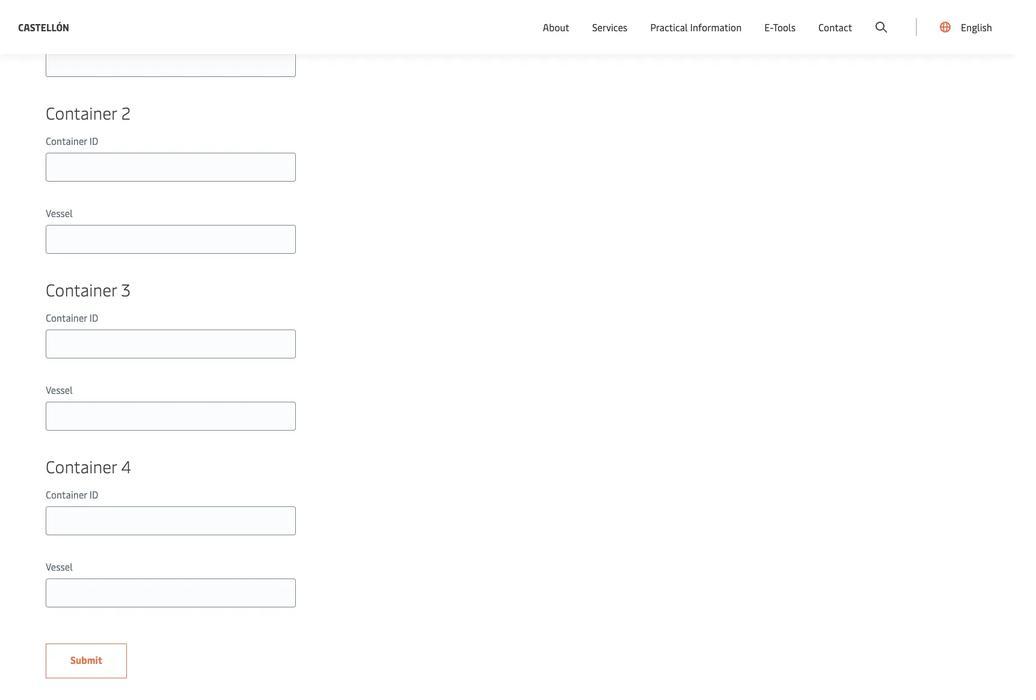 Task type: locate. For each thing, give the bounding box(es) containing it.
login / create account link
[[873, 0, 993, 36]]

2 id from the top
[[90, 311, 98, 324]]

3 container from the top
[[46, 278, 117, 301]]

vessel text field for 3
[[46, 402, 296, 431]]

3 container id from the top
[[46, 488, 98, 501]]

1 container id from the top
[[46, 134, 98, 147]]

3 id from the top
[[90, 488, 98, 501]]

1 container id text field from the top
[[46, 153, 296, 182]]

None submit
[[46, 644, 127, 679]]

container left 4
[[46, 455, 117, 478]]

castellón link
[[18, 20, 69, 35]]

2 vessel text field from the top
[[46, 579, 296, 608]]

1 vertical spatial id
[[90, 311, 98, 324]]

vessel for container 4
[[46, 560, 73, 573]]

container id text field for container 2
[[46, 153, 296, 182]]

id for 2
[[90, 134, 98, 147]]

Container ID text field
[[46, 153, 296, 182], [46, 330, 296, 359]]

Container ID text field
[[46, 0, 296, 5], [46, 507, 296, 536]]

switch
[[677, 11, 706, 24]]

1 vertical spatial container id text field
[[46, 330, 296, 359]]

account
[[957, 11, 993, 24]]

2 vertical spatial id
[[90, 488, 98, 501]]

4
[[121, 455, 131, 478]]

4 vessel from the top
[[46, 560, 73, 573]]

id
[[90, 134, 98, 147], [90, 311, 98, 324], [90, 488, 98, 501]]

container id for container 3
[[46, 311, 98, 324]]

container
[[46, 101, 117, 124], [46, 134, 87, 147], [46, 278, 117, 301], [46, 311, 87, 324], [46, 455, 117, 478], [46, 488, 87, 501]]

1 vertical spatial vessel text field
[[46, 579, 296, 608]]

id down container 3
[[90, 311, 98, 324]]

switch location
[[677, 11, 745, 24]]

english
[[962, 20, 993, 34]]

2 vertical spatial container id
[[46, 488, 98, 501]]

1 vessel from the top
[[46, 29, 73, 43]]

0 vertical spatial vessel text field
[[46, 225, 296, 254]]

vessel for container 3
[[46, 383, 73, 397]]

1 vertical spatial vessel text field
[[46, 402, 296, 431]]

container down container 2
[[46, 134, 87, 147]]

0 vertical spatial vessel text field
[[46, 48, 296, 77]]

services button
[[593, 0, 628, 54]]

location
[[708, 11, 745, 24]]

0 vertical spatial container id
[[46, 134, 98, 147]]

container down container 3
[[46, 311, 87, 324]]

4 container from the top
[[46, 311, 87, 324]]

Vessel text field
[[46, 225, 296, 254], [46, 402, 296, 431]]

id for 3
[[90, 311, 98, 324]]

container id down container 4
[[46, 488, 98, 501]]

container id down container 3
[[46, 311, 98, 324]]

2 vessel text field from the top
[[46, 402, 296, 431]]

container id
[[46, 134, 98, 147], [46, 311, 98, 324], [46, 488, 98, 501]]

container left 3
[[46, 278, 117, 301]]

1 vertical spatial container id text field
[[46, 507, 296, 536]]

Vessel text field
[[46, 48, 296, 77], [46, 579, 296, 608]]

e-tools
[[765, 20, 796, 34]]

1 id from the top
[[90, 134, 98, 147]]

2 container id text field from the top
[[46, 330, 296, 359]]

0 vertical spatial container id text field
[[46, 153, 296, 182]]

1 vessel text field from the top
[[46, 225, 296, 254]]

container id down container 2
[[46, 134, 98, 147]]

1 vertical spatial container id
[[46, 311, 98, 324]]

2 vessel from the top
[[46, 206, 73, 220]]

contact button
[[819, 0, 853, 54]]

2 container from the top
[[46, 134, 87, 147]]

3 vessel from the top
[[46, 383, 73, 397]]

menu
[[814, 11, 839, 24]]

id down container 2
[[90, 134, 98, 147]]

2 container id from the top
[[46, 311, 98, 324]]

0 vertical spatial container id text field
[[46, 0, 296, 5]]

0 vertical spatial id
[[90, 134, 98, 147]]

1 container from the top
[[46, 101, 117, 124]]

id down container 4
[[90, 488, 98, 501]]

about
[[543, 20, 570, 34]]

container down container 4
[[46, 488, 87, 501]]

1 container id text field from the top
[[46, 0, 296, 5]]

container left "2"
[[46, 101, 117, 124]]

vessel
[[46, 29, 73, 43], [46, 206, 73, 220], [46, 383, 73, 397], [46, 560, 73, 573]]



Task type: describe. For each thing, give the bounding box(es) containing it.
information
[[691, 20, 742, 34]]

create
[[927, 11, 955, 24]]

id for 4
[[90, 488, 98, 501]]

vessel text field for 2
[[46, 225, 296, 254]]

vessel for container 2
[[46, 206, 73, 220]]

container 3
[[46, 278, 131, 301]]

container id text field for container 3
[[46, 330, 296, 359]]

2 container id text field from the top
[[46, 507, 296, 536]]

contact
[[819, 20, 853, 34]]

practical information button
[[651, 0, 742, 54]]

practical information
[[651, 20, 742, 34]]

switch location button
[[658, 11, 745, 24]]

container id for container 4
[[46, 488, 98, 501]]

container 2
[[46, 101, 131, 124]]

global
[[784, 11, 811, 24]]

castellón
[[18, 20, 69, 33]]

e-
[[765, 20, 774, 34]]

about button
[[543, 0, 570, 54]]

practical
[[651, 20, 688, 34]]

5 container from the top
[[46, 455, 117, 478]]

2
[[121, 101, 131, 124]]

e-tools button
[[765, 0, 796, 54]]

login / create account
[[896, 11, 993, 24]]

global menu
[[784, 11, 839, 24]]

6 container from the top
[[46, 488, 87, 501]]

1 vessel text field from the top
[[46, 48, 296, 77]]

container 4
[[46, 455, 131, 478]]

services
[[593, 20, 628, 34]]

container id for container 2
[[46, 134, 98, 147]]

3
[[121, 278, 131, 301]]

tools
[[774, 20, 796, 34]]

global menu button
[[757, 0, 851, 36]]

english button
[[941, 0, 993, 54]]

/
[[921, 11, 925, 24]]

login
[[896, 11, 919, 24]]



Task type: vqa. For each thing, say whether or not it's contained in the screenshot.
third Vessel from the bottom of the page
yes



